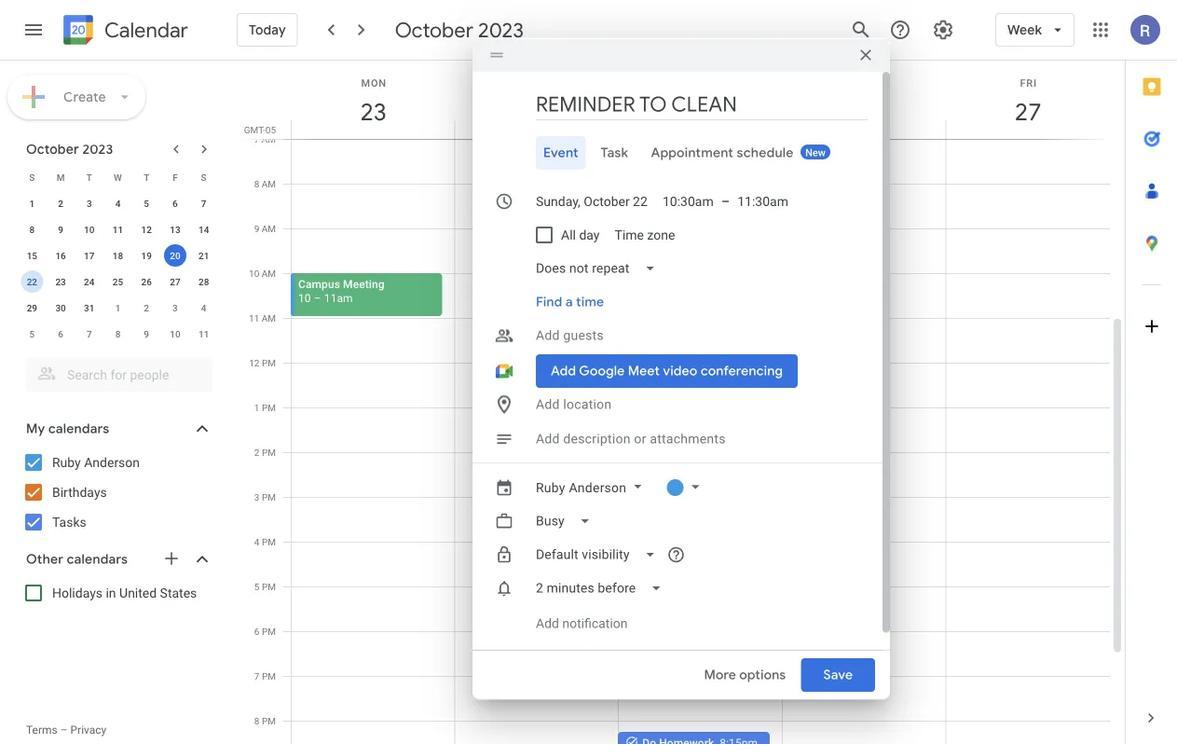 Task type: locate. For each thing, give the bounding box(es) containing it.
9 up '16' element on the top left of page
[[58, 224, 63, 235]]

1 vertical spatial ruby anderson
[[536, 480, 627, 495]]

5 inside 'element'
[[29, 328, 35, 339]]

1 vertical spatial 23
[[55, 276, 66, 287]]

4 up 11 element
[[115, 198, 121, 209]]

0 horizontal spatial ruby
[[52, 455, 81, 470]]

11 up 18
[[113, 224, 123, 235]]

11am
[[324, 291, 353, 304]]

1 horizontal spatial 2
[[144, 302, 149, 313]]

28 element
[[193, 270, 215, 293]]

s left m at left
[[29, 172, 35, 183]]

3 down 27 element
[[173, 302, 178, 313]]

1 down 12 pm
[[254, 402, 260, 413]]

tab list
[[1126, 61, 1178, 692], [488, 136, 868, 170]]

in
[[106, 585, 116, 601]]

9 pm from the top
[[262, 715, 276, 726]]

5 for 5 pm
[[254, 581, 260, 592]]

6 row from the top
[[18, 295, 218, 321]]

25
[[113, 276, 123, 287]]

7 pm
[[254, 670, 276, 682]]

or
[[634, 431, 647, 447]]

7 row from the top
[[18, 321, 218, 347]]

add down add location
[[536, 431, 560, 447]]

0 horizontal spatial 2
[[58, 198, 63, 209]]

ruby down 'description'
[[536, 480, 566, 495]]

anderson inside my calendars list
[[84, 455, 140, 470]]

12 for 12 pm
[[249, 357, 260, 368]]

privacy link
[[70, 724, 107, 737]]

2 down '1 pm'
[[254, 447, 260, 458]]

1 horizontal spatial t
[[144, 172, 149, 183]]

row containing 5
[[18, 321, 218, 347]]

1 horizontal spatial 2023
[[478, 17, 524, 43]]

1 vertical spatial 4
[[201, 302, 207, 313]]

4 row from the top
[[18, 242, 218, 269]]

s right f
[[201, 172, 207, 183]]

0 horizontal spatial anderson
[[84, 455, 140, 470]]

1 horizontal spatial s
[[201, 172, 207, 183]]

2 horizontal spatial 2
[[254, 447, 260, 458]]

a
[[566, 294, 573, 310]]

23
[[359, 97, 386, 127], [55, 276, 66, 287]]

appointment schedule
[[651, 144, 794, 161]]

1 vertical spatial anderson
[[569, 480, 627, 495]]

1 vertical spatial 6
[[58, 328, 63, 339]]

– down campus
[[314, 291, 321, 304]]

2023
[[478, 17, 524, 43], [82, 141, 113, 158]]

pm up the 2 pm
[[262, 402, 276, 413]]

time
[[576, 294, 605, 310]]

other
[[26, 551, 64, 568]]

tasks
[[52, 514, 86, 530]]

11 for 11 am
[[249, 312, 259, 324]]

11 down november 4 element
[[199, 328, 209, 339]]

8 up 9 am
[[254, 178, 259, 189]]

add for add guests
[[536, 328, 560, 343]]

11
[[113, 224, 123, 235], [249, 312, 259, 324], [199, 328, 209, 339]]

22
[[27, 276, 37, 287]]

17 element
[[78, 244, 101, 267]]

10 for 10 am
[[249, 268, 259, 279]]

am
[[262, 133, 276, 145], [262, 178, 276, 189], [262, 223, 276, 234], [262, 268, 276, 279], [262, 312, 276, 324]]

5 down 29 element
[[29, 328, 35, 339]]

am down 9 am
[[262, 268, 276, 279]]

7 left 05
[[254, 133, 259, 145]]

0 horizontal spatial 12
[[141, 224, 152, 235]]

30 element
[[49, 297, 72, 319]]

22 element
[[21, 270, 43, 293]]

11 am
[[249, 312, 276, 324]]

0 vertical spatial october 2023
[[395, 17, 524, 43]]

6 down f
[[173, 198, 178, 209]]

11 for 11 element
[[113, 224, 123, 235]]

row containing 22
[[18, 269, 218, 295]]

1 vertical spatial 11
[[249, 312, 259, 324]]

1 horizontal spatial 9
[[144, 328, 149, 339]]

27 down fri
[[1014, 97, 1041, 127]]

8 down the 7 pm
[[254, 715, 260, 726]]

t
[[86, 172, 92, 183], [144, 172, 149, 183]]

f
[[173, 172, 178, 183]]

row down w
[[18, 190, 218, 216]]

pm down the 7 pm
[[262, 715, 276, 726]]

6 down 5 pm
[[254, 626, 260, 637]]

8 am
[[254, 178, 276, 189]]

7 up 8 pm
[[254, 670, 260, 682]]

today button
[[237, 7, 298, 52]]

0 horizontal spatial t
[[86, 172, 92, 183]]

am for 7 am
[[262, 133, 276, 145]]

2 vertical spatial 3
[[254, 491, 260, 503]]

2 for the november 2 element
[[144, 302, 149, 313]]

3 am from the top
[[262, 223, 276, 234]]

0 horizontal spatial s
[[29, 172, 35, 183]]

1 vertical spatial 1
[[115, 302, 121, 313]]

2 horizontal spatial 6
[[254, 626, 260, 637]]

am for 11 am
[[262, 312, 276, 324]]

0 horizontal spatial tab list
[[488, 136, 868, 170]]

november 5 element
[[21, 323, 43, 345]]

0 vertical spatial 2023
[[478, 17, 524, 43]]

ruby anderson inside my calendars list
[[52, 455, 140, 470]]

28
[[199, 276, 209, 287]]

t left f
[[144, 172, 149, 183]]

row containing 1
[[18, 190, 218, 216]]

End time text field
[[738, 190, 789, 212]]

4 am from the top
[[262, 268, 276, 279]]

november 2 element
[[135, 297, 158, 319]]

4 add from the top
[[536, 616, 559, 631]]

time
[[615, 227, 644, 243]]

9 up 10 am
[[254, 223, 259, 234]]

12 inside "october 2023" grid
[[141, 224, 152, 235]]

3 row from the top
[[18, 216, 218, 242]]

Add title text field
[[536, 90, 868, 118]]

6 pm from the top
[[262, 581, 276, 592]]

0 vertical spatial –
[[722, 194, 730, 209]]

1 vertical spatial october 2023
[[26, 141, 113, 158]]

add inside dropdown button
[[536, 328, 560, 343]]

23 down mon
[[359, 97, 386, 127]]

1 horizontal spatial 27
[[1014, 97, 1041, 127]]

27 inside column header
[[1014, 97, 1041, 127]]

10 for 10 element
[[84, 224, 95, 235]]

5 row from the top
[[18, 269, 218, 295]]

2 horizontal spatial 11
[[249, 312, 259, 324]]

0 horizontal spatial 27
[[170, 276, 181, 287]]

7
[[254, 133, 259, 145], [201, 198, 207, 209], [87, 328, 92, 339], [254, 670, 260, 682]]

pm up the 7 pm
[[262, 626, 276, 637]]

meeting
[[343, 277, 385, 290]]

0 vertical spatial ruby anderson
[[52, 455, 140, 470]]

row down 11 element
[[18, 242, 218, 269]]

pm down 4 pm
[[262, 581, 276, 592]]

1 vertical spatial 12
[[249, 357, 260, 368]]

8
[[254, 178, 259, 189], [29, 224, 35, 235], [115, 328, 121, 339], [254, 715, 260, 726]]

10 inside campus meeting 10 – 11am
[[298, 291, 311, 304]]

add down find
[[536, 328, 560, 343]]

ruby up the birthdays
[[52, 455, 81, 470]]

1 horizontal spatial 5
[[144, 198, 149, 209]]

17
[[84, 250, 95, 261]]

None search field
[[0, 351, 231, 392]]

other calendars
[[26, 551, 128, 568]]

november 10 element
[[164, 323, 186, 345]]

0 horizontal spatial 11
[[113, 224, 123, 235]]

18 element
[[107, 244, 129, 267]]

1 add from the top
[[536, 328, 560, 343]]

13
[[170, 224, 181, 235]]

calendars up in
[[67, 551, 128, 568]]

november 9 element
[[135, 323, 158, 345]]

1 vertical spatial 5
[[29, 328, 35, 339]]

21 element
[[193, 244, 215, 267]]

november 1 element
[[107, 297, 129, 319]]

0 vertical spatial 1
[[29, 198, 35, 209]]

pm up 5 pm
[[262, 536, 276, 547]]

pm for 12 pm
[[262, 357, 276, 368]]

2 horizontal spatial 1
[[254, 402, 260, 413]]

3 up 10 element
[[87, 198, 92, 209]]

1 pm from the top
[[262, 357, 276, 368]]

21
[[199, 250, 209, 261]]

3 up 4 pm
[[254, 491, 260, 503]]

0 vertical spatial 3
[[87, 198, 92, 209]]

october up 23 column header
[[395, 17, 474, 43]]

2 up the november 9 element
[[144, 302, 149, 313]]

pm down '1 pm'
[[262, 447, 276, 458]]

add inside button
[[536, 616, 559, 631]]

am for 8 am
[[262, 178, 276, 189]]

23 up 30
[[55, 276, 66, 287]]

am up 8 am
[[262, 133, 276, 145]]

20
[[170, 250, 181, 261]]

anderson down 'description'
[[569, 480, 627, 495]]

8 up '15' element
[[29, 224, 35, 235]]

1 inside november 1 element
[[115, 302, 121, 313]]

7 up 14 element
[[201, 198, 207, 209]]

4 pm from the top
[[262, 491, 276, 503]]

0 vertical spatial 11
[[113, 224, 123, 235]]

None field
[[529, 252, 671, 285], [529, 504, 606, 538], [529, 538, 671, 572], [529, 572, 677, 605], [529, 252, 671, 285], [529, 504, 606, 538], [529, 538, 671, 572], [529, 572, 677, 605]]

row
[[18, 164, 218, 190], [18, 190, 218, 216], [18, 216, 218, 242], [18, 242, 218, 269], [18, 269, 218, 295], [18, 295, 218, 321], [18, 321, 218, 347]]

am down 8 am
[[262, 223, 276, 234]]

10
[[84, 224, 95, 235], [249, 268, 259, 279], [298, 291, 311, 304], [170, 328, 181, 339]]

0 vertical spatial 12
[[141, 224, 152, 235]]

add for add description or attachments
[[536, 431, 560, 447]]

add notification
[[536, 616, 628, 631]]

m
[[57, 172, 65, 183]]

column header up 'appointment' on the top right of the page
[[618, 61, 783, 139]]

5 up 12 element
[[144, 198, 149, 209]]

5 pm from the top
[[262, 536, 276, 547]]

other calendars button
[[4, 545, 231, 574]]

5
[[144, 198, 149, 209], [29, 328, 35, 339], [254, 581, 260, 592]]

row containing s
[[18, 164, 218, 190]]

11 down 10 am
[[249, 312, 259, 324]]

pm for 8 pm
[[262, 715, 276, 726]]

– right terms link
[[60, 724, 68, 737]]

november 8 element
[[107, 323, 129, 345]]

row containing 29
[[18, 295, 218, 321]]

pm up '1 pm'
[[262, 357, 276, 368]]

calendars for my calendars
[[48, 421, 109, 437]]

grid
[[239, 61, 1126, 744]]

1 for november 1 element
[[115, 302, 121, 313]]

4 up 5 pm
[[254, 536, 260, 547]]

calendars right my
[[48, 421, 109, 437]]

new element
[[801, 144, 831, 159]]

11 element
[[107, 218, 129, 241]]

9 down the november 2 element
[[144, 328, 149, 339]]

7 pm from the top
[[262, 626, 276, 637]]

1 up '15' element
[[29, 198, 35, 209]]

5 am from the top
[[262, 312, 276, 324]]

4 for november 4 element
[[201, 302, 207, 313]]

3 for 3 pm
[[254, 491, 260, 503]]

2 vertical spatial 11
[[199, 328, 209, 339]]

25 element
[[107, 270, 129, 293]]

3 for november 3 element at left top
[[173, 302, 178, 313]]

1 up november 8 element
[[115, 302, 121, 313]]

t right m at left
[[86, 172, 92, 183]]

12 up 19
[[141, 224, 152, 235]]

calendar element
[[60, 11, 188, 52]]

05
[[266, 124, 276, 135]]

2 vertical spatial 4
[[254, 536, 260, 547]]

2 t from the left
[[144, 172, 149, 183]]

29 element
[[21, 297, 43, 319]]

october
[[395, 17, 474, 43], [26, 141, 79, 158]]

find a time button
[[529, 285, 612, 319]]

ruby anderson down 'description'
[[536, 480, 627, 495]]

2 add from the top
[[536, 397, 560, 412]]

add description or attachments
[[536, 431, 726, 447]]

0 horizontal spatial 3
[[87, 198, 92, 209]]

9 for the november 9 element
[[144, 328, 149, 339]]

7 down the "31" element
[[87, 328, 92, 339]]

0 horizontal spatial 1
[[29, 198, 35, 209]]

ruby anderson
[[52, 455, 140, 470], [536, 480, 627, 495]]

2 am from the top
[[262, 178, 276, 189]]

12 down 11 am
[[249, 357, 260, 368]]

0 horizontal spatial 23
[[55, 276, 66, 287]]

8 pm from the top
[[262, 670, 276, 682]]

1
[[29, 198, 35, 209], [115, 302, 121, 313], [254, 402, 260, 413]]

2 vertical spatial –
[[60, 724, 68, 737]]

2 row from the top
[[18, 190, 218, 216]]

0 vertical spatial october
[[395, 17, 474, 43]]

2 horizontal spatial 3
[[254, 491, 260, 503]]

6 down the 30 element
[[58, 328, 63, 339]]

8 down november 1 element
[[115, 328, 121, 339]]

1 vertical spatial 2
[[144, 302, 149, 313]]

2 horizontal spatial 5
[[254, 581, 260, 592]]

row containing 8
[[18, 216, 218, 242]]

0 horizontal spatial 6
[[58, 328, 63, 339]]

1 vertical spatial 27
[[170, 276, 181, 287]]

add location
[[536, 397, 612, 412]]

10 down november 3 element at left top
[[170, 328, 181, 339]]

all day
[[561, 227, 600, 243]]

calendars for other calendars
[[67, 551, 128, 568]]

add left location
[[536, 397, 560, 412]]

1 horizontal spatial 23
[[359, 97, 386, 127]]

ruby inside my calendars list
[[52, 455, 81, 470]]

add
[[536, 328, 560, 343], [536, 397, 560, 412], [536, 431, 560, 447], [536, 616, 559, 631]]

row up 11 element
[[18, 164, 218, 190]]

event button
[[536, 136, 586, 170]]

ruby anderson up the birthdays
[[52, 455, 140, 470]]

6 inside november 6 element
[[58, 328, 63, 339]]

1 vertical spatial –
[[314, 291, 321, 304]]

add for add notification
[[536, 616, 559, 631]]

guests
[[564, 328, 604, 343]]

0 horizontal spatial 5
[[29, 328, 35, 339]]

0 vertical spatial anderson
[[84, 455, 140, 470]]

calendars
[[48, 421, 109, 437], [67, 551, 128, 568]]

1 am from the top
[[262, 133, 276, 145]]

add guests button
[[529, 319, 868, 352]]

schedule
[[737, 144, 794, 161]]

my calendars list
[[4, 448, 231, 537]]

Start time text field
[[663, 190, 714, 212]]

4 down the 28 element
[[201, 302, 207, 313]]

1 horizontal spatial 6
[[173, 198, 178, 209]]

find a time
[[536, 294, 605, 310]]

2 horizontal spatial 9
[[254, 223, 259, 234]]

1 horizontal spatial 4
[[201, 302, 207, 313]]

1 for 1 pm
[[254, 402, 260, 413]]

am up 12 pm
[[262, 312, 276, 324]]

– left the end time text box
[[722, 194, 730, 209]]

2 vertical spatial 5
[[254, 581, 260, 592]]

0 horizontal spatial –
[[60, 724, 68, 737]]

10 up 11 am
[[249, 268, 259, 279]]

october up m at left
[[26, 141, 79, 158]]

2 vertical spatial 1
[[254, 402, 260, 413]]

time zone button
[[607, 218, 683, 252]]

2 down m at left
[[58, 198, 63, 209]]

s
[[29, 172, 35, 183], [201, 172, 207, 183]]

Search for people text field
[[37, 358, 201, 392]]

2 pm from the top
[[262, 402, 276, 413]]

27 down 20
[[170, 276, 181, 287]]

0 vertical spatial 23
[[359, 97, 386, 127]]

0 horizontal spatial october 2023
[[26, 141, 113, 158]]

2 horizontal spatial 4
[[254, 536, 260, 547]]

0 horizontal spatial october
[[26, 141, 79, 158]]

1 row from the top
[[18, 164, 218, 190]]

october 2023
[[395, 17, 524, 43], [26, 141, 113, 158]]

23 inside "element"
[[55, 276, 66, 287]]

12
[[141, 224, 152, 235], [249, 357, 260, 368]]

pm for 2 pm
[[262, 447, 276, 458]]

12 element
[[135, 218, 158, 241]]

2
[[58, 198, 63, 209], [144, 302, 149, 313], [254, 447, 260, 458]]

pm up 4 pm
[[262, 491, 276, 503]]

4 inside november 4 element
[[201, 302, 207, 313]]

0 vertical spatial ruby
[[52, 455, 81, 470]]

location
[[564, 397, 612, 412]]

27 link
[[1007, 90, 1050, 133]]

2 vertical spatial 2
[[254, 447, 260, 458]]

3 pm
[[254, 491, 276, 503]]

add notification button
[[529, 601, 635, 646]]

calendar heading
[[101, 17, 188, 43]]

4
[[115, 198, 121, 209], [201, 302, 207, 313], [254, 536, 260, 547]]

2 vertical spatial 6
[[254, 626, 260, 637]]

gmt-
[[244, 124, 266, 135]]

2 horizontal spatial –
[[722, 194, 730, 209]]

7 am
[[254, 133, 276, 145]]

event
[[544, 144, 579, 161]]

1 horizontal spatial 1
[[115, 302, 121, 313]]

0 vertical spatial 4
[[115, 198, 121, 209]]

add for add location
[[536, 397, 560, 412]]

1 horizontal spatial ruby
[[536, 480, 566, 495]]

1 vertical spatial calendars
[[67, 551, 128, 568]]

row down november 1 element
[[18, 321, 218, 347]]

column header up the event
[[455, 61, 619, 139]]

10 down campus
[[298, 291, 311, 304]]

create
[[63, 89, 106, 105]]

7 for november 7 element
[[87, 328, 92, 339]]

add left notification
[[536, 616, 559, 631]]

2 s from the left
[[201, 172, 207, 183]]

grid containing 23
[[239, 61, 1126, 744]]

6 for november 6 element
[[58, 328, 63, 339]]

1 horizontal spatial 3
[[173, 302, 178, 313]]

1 horizontal spatial –
[[314, 291, 321, 304]]

row up november 8 element
[[18, 295, 218, 321]]

22 cell
[[18, 269, 46, 295]]

pm for 7 pm
[[262, 670, 276, 682]]

12 pm
[[249, 357, 276, 368]]

3
[[87, 198, 92, 209], [173, 302, 178, 313], [254, 491, 260, 503]]

Start date text field
[[536, 190, 648, 212]]

27
[[1014, 97, 1041, 127], [170, 276, 181, 287]]

row up 18 element
[[18, 216, 218, 242]]

3 pm from the top
[[262, 447, 276, 458]]

anderson down my calendars dropdown button at bottom left
[[84, 455, 140, 470]]

add other calendars image
[[162, 549, 181, 568]]

0 vertical spatial calendars
[[48, 421, 109, 437]]

am up 9 am
[[262, 178, 276, 189]]

0 horizontal spatial 9
[[58, 224, 63, 235]]

row group
[[18, 190, 218, 347]]

column header
[[455, 61, 619, 139], [618, 61, 783, 139]]

pm
[[262, 357, 276, 368], [262, 402, 276, 413], [262, 447, 276, 458], [262, 491, 276, 503], [262, 536, 276, 547], [262, 581, 276, 592], [262, 626, 276, 637], [262, 670, 276, 682], [262, 715, 276, 726]]

1 horizontal spatial 12
[[249, 357, 260, 368]]

0 vertical spatial 2
[[58, 198, 63, 209]]

pm up 8 pm
[[262, 670, 276, 682]]

main drawer image
[[22, 19, 45, 41]]

6
[[173, 198, 178, 209], [58, 328, 63, 339], [254, 626, 260, 637]]

1 vertical spatial 2023
[[82, 141, 113, 158]]

13 element
[[164, 218, 186, 241]]

ruby
[[52, 455, 81, 470], [536, 480, 566, 495]]

0 vertical spatial 27
[[1014, 97, 1041, 127]]

5 down 4 pm
[[254, 581, 260, 592]]

19 element
[[135, 244, 158, 267]]

1 horizontal spatial anderson
[[569, 480, 627, 495]]

1 horizontal spatial 11
[[199, 328, 209, 339]]

row up november 1 element
[[18, 269, 218, 295]]

10 up 17
[[84, 224, 95, 235]]

1 vertical spatial 3
[[173, 302, 178, 313]]

3 add from the top
[[536, 431, 560, 447]]

0 vertical spatial 5
[[144, 198, 149, 209]]

0 horizontal spatial ruby anderson
[[52, 455, 140, 470]]



Task type: vqa. For each thing, say whether or not it's contained in the screenshot.


Task type: describe. For each thing, give the bounding box(es) containing it.
united
[[119, 585, 157, 601]]

terms link
[[26, 724, 58, 737]]

15 element
[[21, 244, 43, 267]]

9 am
[[254, 223, 276, 234]]

24 element
[[78, 270, 101, 293]]

31 element
[[78, 297, 101, 319]]

task
[[601, 144, 629, 161]]

14 element
[[193, 218, 215, 241]]

november 6 element
[[49, 323, 72, 345]]

8 pm
[[254, 715, 276, 726]]

20 cell
[[161, 242, 190, 269]]

pm for 3 pm
[[262, 491, 276, 503]]

week button
[[996, 7, 1075, 52]]

29
[[27, 302, 37, 313]]

terms – privacy
[[26, 724, 107, 737]]

27 element
[[164, 270, 186, 293]]

time zone
[[615, 227, 675, 243]]

find
[[536, 294, 563, 310]]

row containing 15
[[18, 242, 218, 269]]

31
[[84, 302, 95, 313]]

campus
[[298, 277, 340, 290]]

pm for 1 pm
[[262, 402, 276, 413]]

8 for november 8 element
[[115, 328, 121, 339]]

create button
[[7, 75, 145, 119]]

settings menu image
[[933, 19, 955, 41]]

10 element
[[78, 218, 101, 241]]

6 pm
[[254, 626, 276, 637]]

1 vertical spatial ruby
[[536, 480, 566, 495]]

am for 9 am
[[262, 223, 276, 234]]

24
[[84, 276, 95, 287]]

1 pm
[[254, 402, 276, 413]]

1 horizontal spatial october
[[395, 17, 474, 43]]

day
[[579, 227, 600, 243]]

10 am
[[249, 268, 276, 279]]

27 inside row
[[170, 276, 181, 287]]

terms
[[26, 724, 58, 737]]

15
[[27, 250, 37, 261]]

2 pm
[[254, 447, 276, 458]]

tab list containing event
[[488, 136, 868, 170]]

fri
[[1021, 77, 1038, 89]]

november 7 element
[[78, 323, 101, 345]]

gmt-05
[[244, 124, 276, 135]]

19
[[141, 250, 152, 261]]

add guests
[[536, 328, 604, 343]]

am for 10 am
[[262, 268, 276, 279]]

all
[[561, 227, 576, 243]]

2 column header from the left
[[618, 61, 783, 139]]

november 11 element
[[193, 323, 215, 345]]

1 horizontal spatial october 2023
[[395, 17, 524, 43]]

1 vertical spatial october
[[26, 141, 79, 158]]

mon
[[361, 77, 387, 89]]

6 for 6 pm
[[254, 626, 260, 637]]

26
[[141, 276, 152, 287]]

5 pm
[[254, 581, 276, 592]]

my
[[26, 421, 45, 437]]

14
[[199, 224, 209, 235]]

states
[[160, 585, 197, 601]]

18
[[113, 250, 123, 261]]

30
[[55, 302, 66, 313]]

new
[[806, 147, 826, 158]]

1 horizontal spatial tab list
[[1126, 61, 1178, 692]]

4 pm
[[254, 536, 276, 547]]

23 inside mon 23
[[359, 97, 386, 127]]

8 for 8 am
[[254, 178, 259, 189]]

november 4 element
[[193, 297, 215, 319]]

23 element
[[49, 270, 72, 293]]

12 for 12
[[141, 224, 152, 235]]

to element
[[722, 194, 730, 209]]

pm for 5 pm
[[262, 581, 276, 592]]

my calendars
[[26, 421, 109, 437]]

10 for november 10 element
[[170, 328, 181, 339]]

23 column header
[[291, 61, 456, 139]]

pm for 6 pm
[[262, 626, 276, 637]]

row group containing 1
[[18, 190, 218, 347]]

0 horizontal spatial 2023
[[82, 141, 113, 158]]

0 vertical spatial 6
[[173, 198, 178, 209]]

1 s from the left
[[29, 172, 35, 183]]

notification
[[563, 616, 628, 631]]

campus meeting 10 – 11am
[[298, 277, 385, 304]]

pm for 4 pm
[[262, 536, 276, 547]]

thu column header
[[782, 61, 947, 139]]

1 t from the left
[[86, 172, 92, 183]]

27 column header
[[946, 61, 1111, 139]]

9 for 9 am
[[254, 223, 259, 234]]

4 for 4 pm
[[254, 536, 260, 547]]

0 horizontal spatial 4
[[115, 198, 121, 209]]

my calendars button
[[4, 414, 231, 444]]

1 column header from the left
[[455, 61, 619, 139]]

20, today element
[[164, 244, 186, 267]]

7 for 7 pm
[[254, 670, 260, 682]]

appointment
[[651, 144, 734, 161]]

holidays
[[52, 585, 103, 601]]

1 horizontal spatial ruby anderson
[[536, 480, 627, 495]]

23 link
[[352, 90, 395, 133]]

privacy
[[70, 724, 107, 737]]

task button
[[594, 136, 636, 170]]

w
[[114, 172, 122, 183]]

november 3 element
[[164, 297, 186, 319]]

26 element
[[135, 270, 158, 293]]

october 2023 grid
[[18, 164, 218, 347]]

fri 27
[[1014, 77, 1041, 127]]

birthdays
[[52, 484, 107, 500]]

today
[[249, 21, 286, 38]]

2 for 2 pm
[[254, 447, 260, 458]]

zone
[[647, 227, 675, 243]]

– inside campus meeting 10 – 11am
[[314, 291, 321, 304]]

16
[[55, 250, 66, 261]]

16 element
[[49, 244, 72, 267]]

description
[[564, 431, 631, 447]]

7 for 7 am
[[254, 133, 259, 145]]

8 for 8 pm
[[254, 715, 260, 726]]

thu
[[854, 77, 877, 89]]

week
[[1008, 21, 1043, 38]]

holidays in united states
[[52, 585, 197, 601]]

attachments
[[650, 431, 726, 447]]

5 for november 5 'element' on the top left
[[29, 328, 35, 339]]

11 for november 11 element at the top of page
[[199, 328, 209, 339]]



